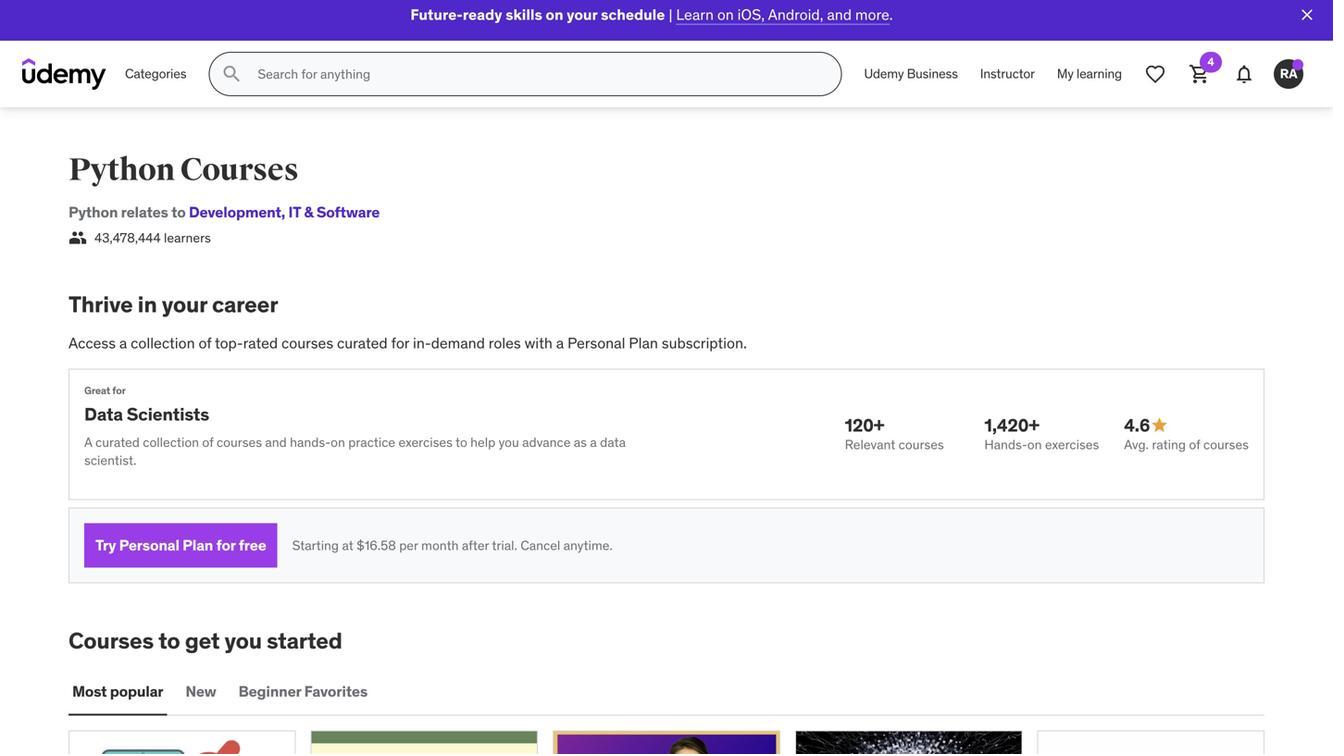 Task type: vqa. For each thing, say whether or not it's contained in the screenshot.
the a inside the Great for Data Scientists A curated collection of courses and hands-on practice exercises to help you advance as a data scientist.
yes



Task type: locate. For each thing, give the bounding box(es) containing it.
courses right relevant
[[899, 437, 944, 453]]

to left get in the bottom of the page
[[158, 627, 180, 655]]

collection down thrive in your career
[[131, 334, 195, 353]]

development
[[189, 203, 281, 222]]

my learning
[[1057, 65, 1122, 82]]

my
[[1057, 65, 1074, 82]]

to inside great for data scientists a curated collection of courses and hands-on practice exercises to help you advance as a data scientist.
[[455, 434, 467, 451]]

demand
[[431, 334, 485, 353]]

on
[[546, 5, 563, 24], [717, 5, 734, 24], [331, 434, 345, 451], [1027, 437, 1042, 453]]

1 vertical spatial to
[[455, 434, 467, 451]]

new
[[185, 682, 216, 701]]

2 python from the top
[[69, 203, 118, 222]]

4 link
[[1177, 52, 1222, 96]]

personal right the try
[[119, 536, 179, 555]]

android,
[[768, 5, 823, 24]]

hands-
[[290, 434, 331, 451]]

2 horizontal spatial a
[[590, 434, 597, 451]]

data
[[84, 403, 123, 425]]

courses
[[281, 334, 333, 353], [217, 434, 262, 451], [899, 437, 944, 453], [1203, 437, 1249, 453]]

1 horizontal spatial and
[[827, 5, 852, 24]]

instructor link
[[969, 52, 1046, 96]]

0 vertical spatial python
[[69, 151, 175, 189]]

1 vertical spatial plan
[[183, 536, 213, 555]]

plan left free
[[183, 536, 213, 555]]

get
[[185, 627, 220, 655]]

1 vertical spatial your
[[162, 291, 207, 319]]

plan left 'subscription.'
[[629, 334, 658, 353]]

my learning link
[[1046, 52, 1133, 96]]

a
[[84, 434, 92, 451]]

to up learners
[[171, 203, 186, 222]]

your
[[567, 5, 597, 24], [162, 291, 207, 319]]

personal
[[567, 334, 625, 353], [119, 536, 179, 555]]

1,420+ hands-on exercises
[[984, 414, 1099, 453]]

1 horizontal spatial curated
[[337, 334, 388, 353]]

1 horizontal spatial you
[[499, 434, 519, 451]]

&
[[304, 203, 313, 222]]

on down the 1,420+
[[1027, 437, 1042, 453]]

to left help
[[455, 434, 467, 451]]

thrive in your career element
[[69, 291, 1265, 584]]

on left "ios,"
[[717, 5, 734, 24]]

4.6
[[1124, 414, 1150, 436]]

python
[[69, 151, 175, 189], [69, 203, 118, 222]]

1 vertical spatial and
[[265, 434, 287, 451]]

courses inside great for data scientists a curated collection of courses and hands-on practice exercises to help you advance as a data scientist.
[[217, 434, 262, 451]]

0 horizontal spatial for
[[112, 384, 126, 397]]

relates
[[121, 203, 168, 222]]

relevant
[[845, 437, 895, 453]]

1 vertical spatial curated
[[95, 434, 140, 451]]

learn
[[676, 5, 714, 24]]

1 horizontal spatial for
[[216, 536, 236, 555]]

trial.
[[492, 537, 517, 554]]

learning
[[1077, 65, 1122, 82]]

python up relates
[[69, 151, 175, 189]]

plan
[[629, 334, 658, 353], [183, 536, 213, 555]]

1 horizontal spatial exercises
[[1045, 437, 1099, 453]]

1 python from the top
[[69, 151, 175, 189]]

exercises left avg.
[[1045, 437, 1099, 453]]

0 horizontal spatial plan
[[183, 536, 213, 555]]

1 vertical spatial courses
[[69, 627, 154, 655]]

courses to get you started
[[69, 627, 342, 655]]

0 vertical spatial collection
[[131, 334, 195, 353]]

of left top-
[[199, 334, 211, 353]]

thrive
[[69, 291, 133, 319]]

on left practice
[[331, 434, 345, 451]]

a right access
[[119, 334, 127, 353]]

advance
[[522, 434, 571, 451]]

1 vertical spatial python
[[69, 203, 118, 222]]

ra
[[1280, 65, 1297, 82]]

1 vertical spatial for
[[112, 384, 126, 397]]

2 horizontal spatial for
[[391, 334, 409, 353]]

0 horizontal spatial you
[[224, 627, 262, 655]]

practice
[[348, 434, 395, 451]]

0 horizontal spatial and
[[265, 434, 287, 451]]

1 horizontal spatial plan
[[629, 334, 658, 353]]

1 vertical spatial collection
[[143, 434, 199, 451]]

collection down scientists
[[143, 434, 199, 451]]

skills
[[506, 5, 542, 24]]

0 vertical spatial courses
[[180, 151, 298, 189]]

collection
[[131, 334, 195, 353], [143, 434, 199, 451]]

in
[[138, 291, 157, 319]]

0 vertical spatial you
[[499, 434, 519, 451]]

1 horizontal spatial your
[[567, 5, 597, 24]]

a right with
[[556, 334, 564, 353]]

for left free
[[216, 536, 236, 555]]

exercises right practice
[[398, 434, 453, 451]]

to
[[171, 203, 186, 222], [455, 434, 467, 451], [158, 627, 180, 655]]

at
[[342, 537, 353, 554]]

1,420+
[[984, 414, 1039, 436]]

0 horizontal spatial courses
[[69, 627, 154, 655]]

data
[[600, 434, 626, 451]]

for right great
[[112, 384, 126, 397]]

rating
[[1152, 437, 1186, 453]]

0 vertical spatial curated
[[337, 334, 388, 353]]

courses
[[180, 151, 298, 189], [69, 627, 154, 655]]

1 vertical spatial personal
[[119, 536, 179, 555]]

great for data scientists a curated collection of courses and hands-on practice exercises to help you advance as a data scientist.
[[84, 384, 626, 469]]

0 vertical spatial and
[[827, 5, 852, 24]]

and left hands-
[[265, 434, 287, 451]]

exercises
[[398, 434, 453, 451], [1045, 437, 1099, 453]]

popular
[[110, 682, 163, 701]]

curated inside great for data scientists a curated collection of courses and hands-on practice exercises to help you advance as a data scientist.
[[95, 434, 140, 451]]

shopping cart with 4 items image
[[1189, 63, 1211, 85]]

development link
[[189, 203, 281, 222]]

of
[[199, 334, 211, 353], [202, 434, 213, 451], [1189, 437, 1200, 453]]

0 horizontal spatial your
[[162, 291, 207, 319]]

courses up the development on the top left of page
[[180, 151, 298, 189]]

python up small icon
[[69, 203, 118, 222]]

a right 'as'
[[590, 434, 597, 451]]

courses inside 120+ relevant courses
[[899, 437, 944, 453]]

personal right with
[[567, 334, 625, 353]]

starting
[[292, 537, 339, 554]]

close image
[[1298, 6, 1316, 24]]

python for python courses
[[69, 151, 175, 189]]

you right get in the bottom of the page
[[224, 627, 262, 655]]

0 horizontal spatial exercises
[[398, 434, 453, 451]]

try personal plan for free link
[[84, 524, 277, 568]]

courses left hands-
[[217, 434, 262, 451]]

avg.
[[1124, 437, 1149, 453]]

and
[[827, 5, 852, 24], [265, 434, 287, 451]]

0 horizontal spatial curated
[[95, 434, 140, 451]]

0 vertical spatial personal
[[567, 334, 625, 353]]

and left more
[[827, 5, 852, 24]]

help
[[470, 434, 495, 451]]

0 horizontal spatial personal
[[119, 536, 179, 555]]

for
[[391, 334, 409, 353], [112, 384, 126, 397], [216, 536, 236, 555]]

your left schedule on the left top of the page
[[567, 5, 597, 24]]

collection inside great for data scientists a curated collection of courses and hands-on practice exercises to help you advance as a data scientist.
[[143, 434, 199, 451]]

you
[[499, 434, 519, 451], [224, 627, 262, 655]]

you right help
[[499, 434, 519, 451]]

hands-
[[984, 437, 1027, 453]]

for left the in- at the top left
[[391, 334, 409, 353]]

.
[[889, 5, 893, 24]]

cancel
[[520, 537, 560, 554]]

subscription.
[[662, 334, 747, 353]]

2 vertical spatial to
[[158, 627, 180, 655]]

courses up the most popular
[[69, 627, 154, 655]]

of down scientists
[[202, 434, 213, 451]]

per
[[399, 537, 418, 554]]

of right rating
[[1189, 437, 1200, 453]]

curated up the scientist.
[[95, 434, 140, 451]]

access
[[69, 334, 116, 353]]

curated left the in- at the top left
[[337, 334, 388, 353]]

1 horizontal spatial personal
[[567, 334, 625, 353]]

learn on ios, android, and more link
[[676, 5, 889, 24]]

ready
[[463, 5, 502, 24]]

your right in
[[162, 291, 207, 319]]



Task type: describe. For each thing, give the bounding box(es) containing it.
rated
[[243, 334, 278, 353]]

2 vertical spatial for
[[216, 536, 236, 555]]

categories
[[125, 65, 186, 82]]

top-
[[215, 334, 243, 353]]

43,478,444
[[94, 229, 161, 246]]

courses right rating
[[1203, 437, 1249, 453]]

ra link
[[1266, 52, 1311, 96]]

|
[[669, 5, 673, 24]]

month
[[421, 537, 459, 554]]

python relates to development it & software
[[69, 203, 380, 222]]

udemy image
[[22, 58, 106, 90]]

Search for anything text field
[[254, 58, 819, 90]]

0 horizontal spatial a
[[119, 334, 127, 353]]

thrive in your career
[[69, 291, 278, 319]]

try
[[95, 536, 116, 555]]

avg. rating of courses
[[1124, 437, 1249, 453]]

most popular
[[72, 682, 163, 701]]

learners
[[164, 229, 211, 246]]

business
[[907, 65, 958, 82]]

favorites
[[304, 682, 368, 701]]

0 vertical spatial to
[[171, 203, 186, 222]]

scientist.
[[84, 452, 136, 469]]

beginner
[[238, 682, 301, 701]]

4
[[1208, 55, 1214, 69]]

0 vertical spatial your
[[567, 5, 597, 24]]

free
[[239, 536, 266, 555]]

exercises inside great for data scientists a curated collection of courses and hands-on practice exercises to help you advance as a data scientist.
[[398, 434, 453, 451]]

career
[[212, 291, 278, 319]]

you have alerts image
[[1292, 59, 1303, 70]]

submit search image
[[221, 63, 243, 85]]

0 vertical spatial for
[[391, 334, 409, 353]]

1 vertical spatial you
[[224, 627, 262, 655]]

small image
[[1150, 416, 1169, 435]]

courses right rated
[[281, 334, 333, 353]]

after
[[462, 537, 489, 554]]

on inside great for data scientists a curated collection of courses and hands-on practice exercises to help you advance as a data scientist.
[[331, 434, 345, 451]]

a inside great for data scientists a curated collection of courses and hands-on practice exercises to help you advance as a data scientist.
[[590, 434, 597, 451]]

with
[[524, 334, 553, 353]]

and inside great for data scientists a curated collection of courses and hands-on practice exercises to help you advance as a data scientist.
[[265, 434, 287, 451]]

started
[[267, 627, 342, 655]]

0 vertical spatial plan
[[629, 334, 658, 353]]

scientists
[[127, 403, 209, 425]]

software
[[316, 203, 380, 222]]

notifications image
[[1233, 63, 1255, 85]]

$16.58
[[357, 537, 396, 554]]

1 horizontal spatial courses
[[180, 151, 298, 189]]

future-
[[410, 5, 463, 24]]

of inside great for data scientists a curated collection of courses and hands-on practice exercises to help you advance as a data scientist.
[[202, 434, 213, 451]]

ios,
[[737, 5, 765, 24]]

instructor
[[980, 65, 1035, 82]]

as
[[574, 434, 587, 451]]

beginner favorites button
[[235, 670, 371, 714]]

wishlist image
[[1144, 63, 1166, 85]]

data scientists link
[[84, 403, 209, 425]]

great
[[84, 384, 110, 397]]

exercises inside the 1,420+ hands-on exercises
[[1045, 437, 1099, 453]]

python courses
[[69, 151, 298, 189]]

roles
[[489, 334, 521, 353]]

most popular button
[[69, 670, 167, 714]]

you inside great for data scientists a curated collection of courses and hands-on practice exercises to help you advance as a data scientist.
[[499, 434, 519, 451]]

on inside the 1,420+ hands-on exercises
[[1027, 437, 1042, 453]]

small image
[[69, 229, 87, 247]]

python for python relates to development it & software
[[69, 203, 118, 222]]

43,478,444 learners
[[94, 229, 211, 246]]

future-ready skills on your schedule | learn on ios, android, and more .
[[410, 5, 893, 24]]

in-
[[413, 334, 431, 353]]

try personal plan for free
[[95, 536, 266, 555]]

categories button
[[114, 52, 197, 96]]

on right the skills
[[546, 5, 563, 24]]

starting at $16.58 per month after trial. cancel anytime.
[[292, 537, 613, 554]]

access a collection of top-rated courses curated for in-demand roles with a personal plan subscription.
[[69, 334, 747, 353]]

1 horizontal spatial a
[[556, 334, 564, 353]]

120+
[[845, 414, 884, 436]]

anytime.
[[563, 537, 613, 554]]

schedule
[[601, 5, 665, 24]]

udemy
[[864, 65, 904, 82]]

for inside great for data scientists a curated collection of courses and hands-on practice exercises to help you advance as a data scientist.
[[112, 384, 126, 397]]

new button
[[182, 670, 220, 714]]

udemy business link
[[853, 52, 969, 96]]

udemy business
[[864, 65, 958, 82]]

120+ relevant courses
[[845, 414, 944, 453]]

it
[[288, 203, 301, 222]]

most
[[72, 682, 107, 701]]

it & software link
[[281, 203, 380, 222]]

beginner favorites
[[238, 682, 368, 701]]

more
[[855, 5, 889, 24]]



